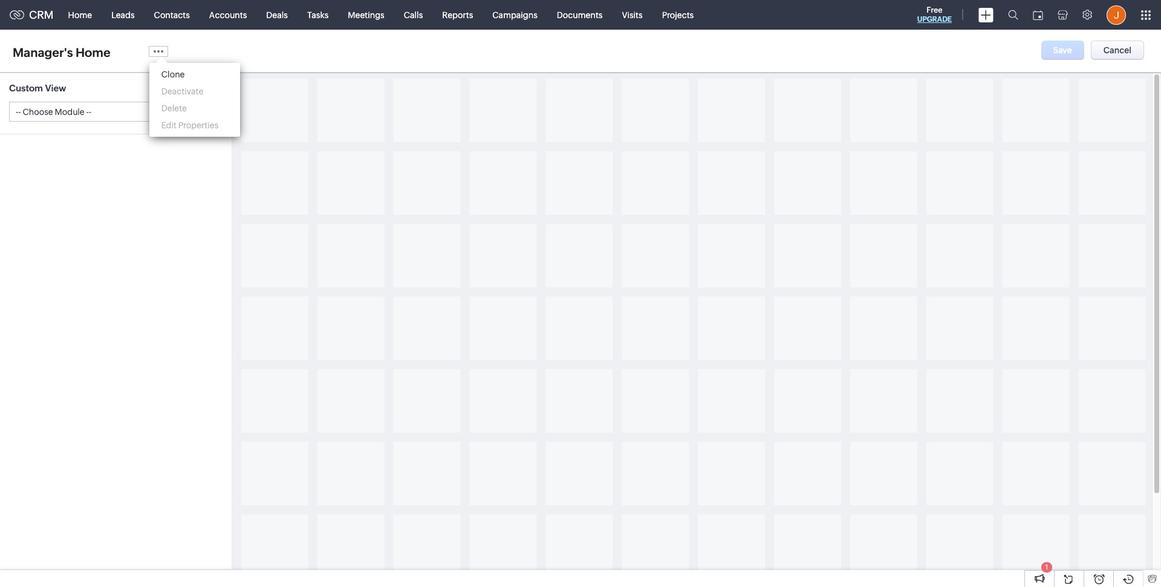 Task type: vqa. For each thing, say whether or not it's contained in the screenshot.
the View at the top of the page
yes



Task type: describe. For each thing, give the bounding box(es) containing it.
-- choose module --
[[16, 107, 91, 117]]

module
[[55, 107, 84, 117]]

meetings link
[[338, 0, 394, 29]]

reports link
[[433, 0, 483, 29]]

4 - from the left
[[89, 107, 91, 117]]

search image
[[1009, 10, 1019, 20]]

2 - from the left
[[18, 107, 21, 117]]

edit properties
[[161, 120, 219, 130]]

profile image
[[1107, 5, 1127, 25]]

cancel button
[[1092, 41, 1145, 60]]

delete
[[161, 103, 187, 113]]

custom
[[9, 83, 43, 93]]

leads
[[111, 10, 135, 20]]

deactivate
[[161, 87, 204, 96]]

crm link
[[10, 8, 54, 21]]

create menu image
[[979, 8, 994, 22]]

properties
[[178, 120, 219, 130]]

accounts link
[[200, 0, 257, 29]]

deals link
[[257, 0, 298, 29]]

home
[[68, 10, 92, 20]]

reports
[[443, 10, 473, 20]]

calls
[[404, 10, 423, 20]]

contacts link
[[144, 0, 200, 29]]

visits link
[[613, 0, 653, 29]]

upgrade
[[918, 15, 953, 24]]

custom view link
[[0, 73, 232, 102]]

free
[[927, 5, 943, 15]]

meetings
[[348, 10, 385, 20]]

leads link
[[102, 0, 144, 29]]



Task type: locate. For each thing, give the bounding box(es) containing it.
view
[[45, 83, 66, 93]]

documents link
[[548, 0, 613, 29]]

choose
[[23, 107, 53, 117]]

visits
[[622, 10, 643, 20]]

deals
[[266, 10, 288, 20]]

campaigns
[[493, 10, 538, 20]]

-
[[16, 107, 18, 117], [18, 107, 21, 117], [86, 107, 89, 117], [89, 107, 91, 117]]

-- Choose Module -- field
[[10, 102, 222, 121]]

3 - from the left
[[86, 107, 89, 117]]

tasks link
[[298, 0, 338, 29]]

clone
[[161, 70, 185, 79]]

calls link
[[394, 0, 433, 29]]

cancel
[[1104, 45, 1132, 55]]

calendar image
[[1034, 10, 1044, 20]]

crm
[[29, 8, 54, 21]]

free upgrade
[[918, 5, 953, 24]]

1 - from the left
[[16, 107, 18, 117]]

search element
[[1002, 0, 1026, 30]]

documents
[[557, 10, 603, 20]]

profile element
[[1100, 0, 1134, 29]]

accounts
[[209, 10, 247, 20]]

projects link
[[653, 0, 704, 29]]

projects
[[662, 10, 694, 20]]

home link
[[58, 0, 102, 29]]

edit
[[161, 120, 177, 130]]

custom view
[[9, 83, 66, 93]]

None text field
[[9, 44, 144, 61]]

contacts
[[154, 10, 190, 20]]

campaigns link
[[483, 0, 548, 29]]

1
[[1046, 563, 1049, 571]]

create menu element
[[972, 0, 1002, 29]]

tasks
[[307, 10, 329, 20]]



